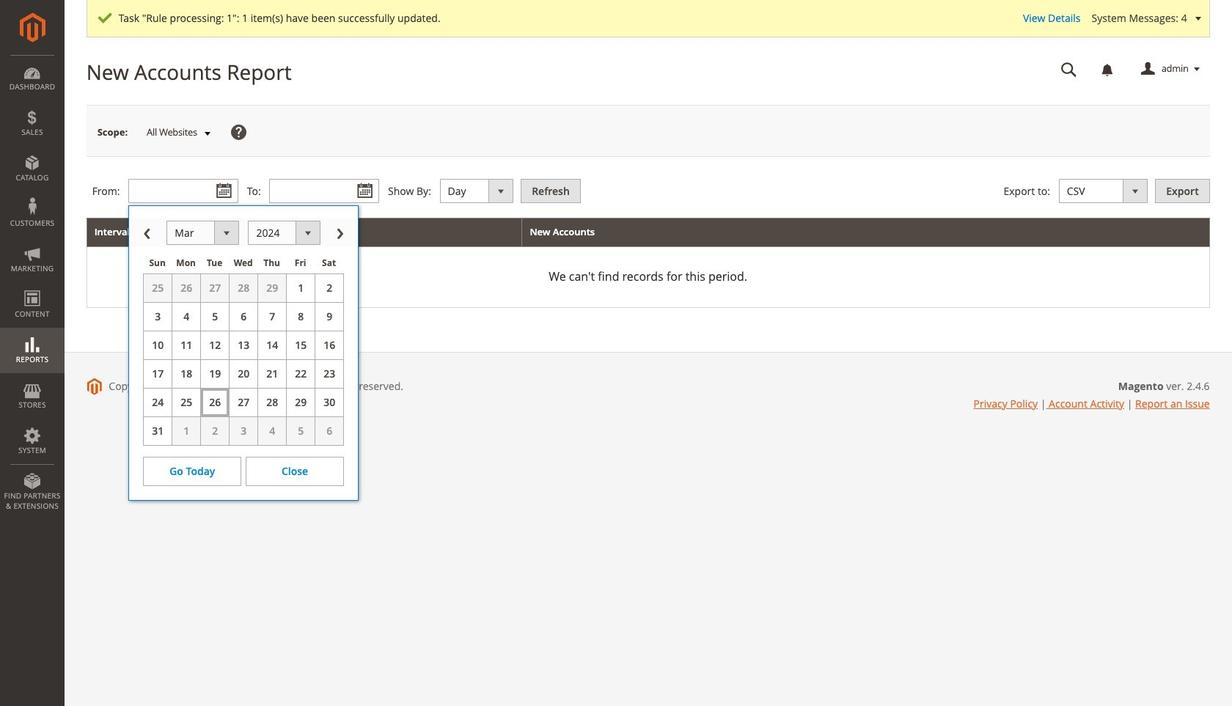Task type: locate. For each thing, give the bounding box(es) containing it.
menu bar
[[0, 55, 65, 519]]

None text field
[[129, 179, 239, 203]]

None text field
[[270, 179, 380, 203]]



Task type: describe. For each thing, give the bounding box(es) containing it.
magento admin panel image
[[19, 12, 45, 43]]



